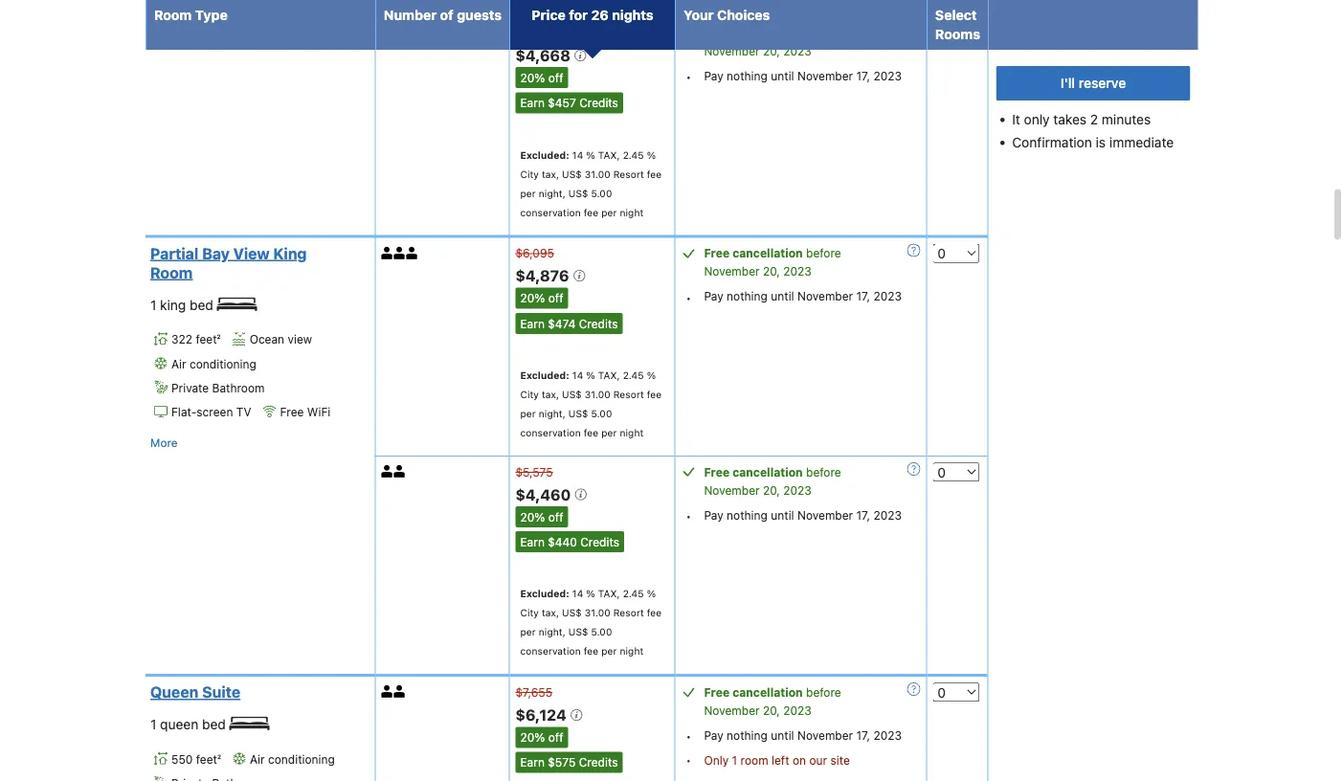 Task type: locate. For each thing, give the bounding box(es) containing it.
off down the $4,876
[[548, 292, 563, 305]]

0 horizontal spatial air
[[171, 357, 186, 371]]

2 5.00 from the top
[[591, 408, 612, 420]]

1 vertical spatial night
[[620, 427, 644, 439]]

0 vertical spatial 31.00
[[585, 168, 611, 180]]

3 14 % tax, 2.45 % city tax, us$ 31.00 resort fee per night, us$ 5.00 conservation fee per night from the top
[[520, 589, 662, 657]]

0 vertical spatial air conditioning
[[171, 357, 256, 371]]

0 vertical spatial conservation
[[520, 207, 581, 218]]

credits
[[579, 97, 618, 110], [579, 317, 618, 331], [580, 536, 619, 549], [579, 756, 618, 770]]

city for $4,876
[[520, 389, 539, 401]]

resort
[[613, 168, 644, 180], [613, 389, 644, 401], [613, 608, 644, 619]]

credits for $6,124
[[579, 756, 618, 770]]

night,
[[539, 188, 566, 199], [539, 408, 566, 420], [539, 627, 566, 638]]

1 vertical spatial 2.45
[[623, 370, 644, 381]]

1 20% from the top
[[520, 71, 545, 85]]

5.00 for $4,460
[[591, 627, 612, 638]]

2 vertical spatial resort
[[613, 608, 644, 619]]

off for $4,876
[[548, 292, 563, 305]]

king
[[160, 297, 186, 313]]

night, up $7,655
[[539, 627, 566, 638]]

off down $4,668
[[548, 71, 563, 85]]

credits right the $440
[[580, 536, 619, 549]]

city up $6,095
[[520, 168, 539, 180]]

20% off. you're getting a reduced rate because this property is offering a discount.. element down $4,668
[[516, 68, 568, 89]]

5.00
[[591, 188, 612, 199], [591, 408, 612, 420], [591, 627, 612, 638]]

ocean
[[250, 333, 284, 346]]

1 vertical spatial feet²
[[196, 753, 221, 767]]

free wifi
[[280, 406, 331, 419]]

tax, down the $440
[[542, 608, 559, 619]]

partial bay view king room
[[150, 245, 307, 282]]

room left type
[[154, 7, 192, 23]]

20% off down $4,460
[[520, 511, 563, 524]]

resort down "earn $457 credits"
[[613, 168, 644, 180]]

31.00 down earn $474 credits
[[585, 389, 611, 401]]

0 vertical spatial 2.45
[[623, 149, 644, 161]]

conditioning
[[190, 357, 256, 371], [268, 753, 335, 767]]

night, for $4,668
[[539, 188, 566, 199]]

earn left the $440
[[520, 536, 545, 549]]

2 20% from the top
[[520, 292, 545, 305]]

4 off from the top
[[548, 731, 563, 745]]

3 free cancellation from the top
[[704, 466, 803, 479]]

1 20% off. you're getting a reduced rate because this property is offering a discount.. element from the top
[[516, 68, 568, 89]]

1 20, from the top
[[763, 45, 780, 58]]

31.00 down the earn $440 credits
[[585, 608, 611, 619]]

night, up $6,095
[[539, 188, 566, 199]]

1 pay from the top
[[704, 69, 724, 83]]

choices
[[717, 7, 770, 23]]

2 17, from the top
[[856, 290, 870, 303]]

0 vertical spatial 14
[[572, 149, 583, 161]]

1 city from the top
[[520, 168, 539, 180]]

2 city from the top
[[520, 389, 539, 401]]

1 vertical spatial tax,
[[542, 389, 559, 401]]

earn for $4,460
[[520, 536, 545, 549]]

night, for $4,460
[[539, 627, 566, 638]]

city up $5,575
[[520, 389, 539, 401]]

city up $7,655
[[520, 608, 539, 619]]

$4,876
[[516, 267, 573, 285]]

occupancy image
[[394, 247, 406, 259], [381, 466, 394, 478], [394, 686, 406, 699]]

322 feet²
[[171, 333, 221, 346]]

air conditioning down queen suite link
[[250, 753, 335, 767]]

20% off. you're getting a reduced rate because this property is offering a discount.. element
[[516, 68, 568, 89], [516, 288, 568, 309], [516, 507, 568, 528], [516, 727, 568, 748]]

3 excluded: from the top
[[520, 589, 569, 600]]

14 down the earn $440 credits
[[572, 589, 583, 600]]

2 2.45 from the top
[[623, 370, 644, 381]]

1 for queen suite
[[150, 717, 156, 733]]

2 conservation from the top
[[520, 427, 581, 439]]

tax, for $4,668
[[542, 168, 559, 180]]

14 % tax, 2.45 % city tax, us$ 31.00 resort fee per night, us$ 5.00 conservation fee per night down earn $474 credits
[[520, 370, 662, 439]]

2 tax, from the top
[[542, 389, 559, 401]]

night for $4,668
[[620, 207, 644, 218]]

14 % tax, 2.45 % city tax, us$ 31.00 resort fee per night, us$ 5.00 conservation fee per night
[[520, 149, 662, 218], [520, 370, 662, 439], [520, 589, 662, 657]]

city
[[520, 168, 539, 180], [520, 389, 539, 401], [520, 608, 539, 619]]

air conditioning up 'private bathroom'
[[171, 357, 256, 371]]

view
[[233, 245, 270, 263]]

3 night from the top
[[620, 646, 644, 657]]

2 until from the top
[[771, 290, 794, 303]]

conditioning up 'private bathroom'
[[190, 357, 256, 371]]

14 down earn $474 credits
[[572, 370, 583, 381]]

0 vertical spatial resort
[[613, 168, 644, 180]]

occupancy image for queen suite
[[394, 686, 406, 699]]

bed down 'suite'
[[202, 717, 226, 733]]

2 vertical spatial tax,
[[542, 608, 559, 619]]

5.00 down "earn $457 credits"
[[591, 188, 612, 199]]

private bathroom
[[171, 382, 265, 395]]

4 nothing from the top
[[727, 729, 768, 743]]

earn $457 credits
[[520, 97, 618, 110]]

only
[[704, 754, 729, 768]]

2023
[[783, 45, 812, 58], [874, 69, 902, 83], [783, 265, 812, 279], [874, 290, 902, 303], [783, 484, 812, 497], [874, 509, 902, 522], [783, 704, 812, 718], [874, 729, 902, 743]]

17,
[[856, 69, 870, 83], [856, 290, 870, 303], [856, 509, 870, 522], [856, 729, 870, 743]]

20% off. you're getting a reduced rate because this property is offering a discount.. element for $4,668
[[516, 68, 568, 89]]

1 tax, from the top
[[542, 168, 559, 180]]

off
[[548, 71, 563, 85], [548, 292, 563, 305], [548, 511, 563, 524], [548, 731, 563, 745]]

1 off from the top
[[548, 71, 563, 85]]

free
[[704, 26, 730, 40], [704, 247, 730, 260], [280, 406, 304, 419], [704, 466, 730, 479], [704, 686, 730, 700]]

0 vertical spatial occupancy image
[[394, 247, 406, 259]]

pay nothing until november 17, 2023
[[704, 69, 902, 83], [704, 290, 902, 303], [704, 509, 902, 522], [704, 729, 902, 743]]

only 1 room left on our site
[[704, 754, 850, 768]]

1 vertical spatial 14 % tax, 2.45 % city tax, us$ 31.00 resort fee per night, us$ 5.00 conservation fee per night
[[520, 370, 662, 439]]

feet² for 322 feet²
[[196, 333, 221, 346]]

us$
[[562, 168, 582, 180], [568, 188, 588, 199], [562, 389, 582, 401], [568, 408, 588, 420], [562, 608, 582, 619], [568, 627, 588, 638]]

20% off. you're getting a reduced rate because this property is offering a discount.. element down $6,124
[[516, 727, 568, 748]]

fee
[[647, 168, 662, 180], [584, 207, 599, 218], [647, 389, 662, 401], [584, 427, 599, 439], [647, 608, 662, 619], [584, 646, 599, 657]]

0 vertical spatial city
[[520, 168, 539, 180]]

4 until from the top
[[771, 729, 794, 743]]

1 • from the top
[[686, 71, 692, 84]]

1 left king
[[150, 297, 156, 313]]

1 resort from the top
[[613, 168, 644, 180]]

conservation up $5,575
[[520, 427, 581, 439]]

air down 322
[[171, 357, 186, 371]]

14 % tax, 2.45 % city tax, us$ 31.00 resort fee per night, us$ 5.00 conservation fee per night down "earn $457 credits"
[[520, 149, 662, 218]]

off down $6,124
[[548, 731, 563, 745]]

conservation
[[520, 207, 581, 218], [520, 427, 581, 439], [520, 646, 581, 657]]

2 vertical spatial occupancy image
[[394, 686, 406, 699]]

tax, for $4,876
[[598, 370, 620, 381]]

14 down "earn $457 credits"
[[572, 149, 583, 161]]

$4,668
[[516, 47, 574, 65]]

3 resort from the top
[[613, 608, 644, 619]]

20%
[[520, 71, 545, 85], [520, 292, 545, 305], [520, 511, 545, 524], [520, 731, 545, 745]]

1 vertical spatial 5.00
[[591, 408, 612, 420]]

2 night from the top
[[620, 427, 644, 439]]

3 20, from the top
[[763, 484, 780, 497]]

0 vertical spatial night,
[[539, 188, 566, 199]]

1 left queen
[[150, 717, 156, 733]]

excluded: down $474
[[520, 370, 569, 381]]

2 vertical spatial night
[[620, 646, 644, 657]]

tax, down "earn $457 credits"
[[598, 149, 620, 161]]

20% off for $4,876
[[520, 292, 563, 305]]

us$ down the earn $440 credits
[[562, 608, 582, 619]]

1 vertical spatial 31.00
[[585, 389, 611, 401]]

feet² right 550
[[196, 753, 221, 767]]

2 earn from the top
[[520, 317, 545, 331]]

room down partial
[[150, 264, 193, 282]]

earn $575 credits
[[520, 756, 618, 770]]

550
[[171, 753, 193, 767]]

1 vertical spatial air conditioning
[[250, 753, 335, 767]]

occupancy image
[[381, 26, 394, 39], [394, 26, 406, 39], [381, 247, 394, 259], [406, 247, 419, 259], [394, 466, 406, 478], [381, 686, 394, 699]]

nothing
[[727, 69, 768, 83], [727, 290, 768, 303], [727, 509, 768, 522], [727, 729, 768, 743]]

1 vertical spatial conservation
[[520, 427, 581, 439]]

3 tax, from the top
[[598, 589, 620, 600]]

conservation up $6,095
[[520, 207, 581, 218]]

1 vertical spatial tax,
[[598, 370, 620, 381]]

us$ down earn $474 credits
[[562, 389, 582, 401]]

4 before november 20, 2023 from the top
[[704, 686, 841, 718]]

0 vertical spatial tax,
[[598, 149, 620, 161]]

20% down $4,668
[[520, 71, 545, 85]]

excluded: down $457
[[520, 149, 569, 161]]

4 • from the top
[[686, 731, 692, 744]]

31.00 down "earn $457 credits"
[[585, 168, 611, 180]]

tax, down earn $474 credits
[[598, 370, 620, 381]]

20% down $4,460
[[520, 511, 545, 524]]

4 20% off. you're getting a reduced rate because this property is offering a discount.. element from the top
[[516, 727, 568, 748]]

•
[[686, 71, 692, 84], [686, 291, 692, 305], [686, 510, 692, 523], [686, 731, 692, 744], [686, 754, 692, 768]]

1 vertical spatial 14
[[572, 370, 583, 381]]

1 right the only on the right of the page
[[732, 754, 737, 768]]

5.00 down the earn $440 credits
[[591, 627, 612, 638]]

31.00 for $4,460
[[585, 608, 611, 619]]

1 vertical spatial more details on meals and payment options image
[[907, 683, 920, 697]]

20% off. you're getting a reduced rate because this property is offering a discount.. element down $4,460
[[516, 507, 568, 528]]

select
[[935, 7, 977, 23]]

2 14 % tax, 2.45 % city tax, us$ 31.00 resort fee per night, us$ 5.00 conservation fee per night from the top
[[520, 370, 662, 439]]

2 vertical spatial 31.00
[[585, 608, 611, 619]]

room
[[741, 754, 768, 768]]

i'll reserve
[[1061, 75, 1126, 91]]

4 20% off from the top
[[520, 731, 563, 745]]

0 vertical spatial tax,
[[542, 168, 559, 180]]

night, up $5,575
[[539, 408, 566, 420]]

2 excluded: from the top
[[520, 370, 569, 381]]

1 31.00 from the top
[[585, 168, 611, 180]]

20% for $4,668
[[520, 71, 545, 85]]

2 vertical spatial excluded:
[[520, 589, 569, 600]]

2 night, from the top
[[539, 408, 566, 420]]

3 31.00 from the top
[[585, 608, 611, 619]]

tax, down the earn $440 credits
[[598, 589, 620, 600]]

1 20% off from the top
[[520, 71, 563, 85]]

0 vertical spatial night
[[620, 207, 644, 218]]

3 off from the top
[[548, 511, 563, 524]]

1 until from the top
[[771, 69, 794, 83]]

tax, down $457
[[542, 168, 559, 180]]

3 20% from the top
[[520, 511, 545, 524]]

bed
[[190, 297, 213, 313], [202, 717, 226, 733]]

1 night from the top
[[620, 207, 644, 218]]

pay
[[704, 69, 724, 83], [704, 290, 724, 303], [704, 509, 724, 522], [704, 729, 724, 743]]

ocean view
[[250, 333, 312, 346]]

before november 20, 2023
[[704, 26, 841, 58], [704, 247, 841, 279], [704, 466, 841, 497], [704, 686, 841, 718]]

night for $4,876
[[620, 427, 644, 439]]

$5,575
[[516, 466, 553, 479]]

room
[[154, 7, 192, 23], [150, 264, 193, 282]]

3 night, from the top
[[539, 627, 566, 638]]

excluded:
[[520, 149, 569, 161], [520, 370, 569, 381], [520, 589, 569, 600]]

14 % tax, 2.45 % city tax, us$ 31.00 resort fee per night, us$ 5.00 conservation fee per night for $4,876
[[520, 370, 662, 439]]

2 vertical spatial 14 % tax, 2.45 % city tax, us$ 31.00 resort fee per night, us$ 5.00 conservation fee per night
[[520, 589, 662, 657]]

tax, down $474
[[542, 389, 559, 401]]

free cancellation
[[704, 26, 803, 40], [704, 247, 803, 260], [704, 466, 803, 479], [704, 686, 803, 700]]

5.00 down earn $474 credits
[[591, 408, 612, 420]]

tax, for $4,876
[[542, 389, 559, 401]]

0 vertical spatial 5.00
[[591, 188, 612, 199]]

tax,
[[542, 168, 559, 180], [542, 389, 559, 401], [542, 608, 559, 619]]

1 vertical spatial air
[[250, 753, 265, 767]]

1 2.45 from the top
[[623, 149, 644, 161]]

20% off down $6,124
[[520, 731, 563, 745]]

2 vertical spatial 5.00
[[591, 627, 612, 638]]

resort down earn $474 credits
[[613, 389, 644, 401]]

conditioning down queen suite link
[[268, 753, 335, 767]]

2 vertical spatial conservation
[[520, 646, 581, 657]]

off for $6,124
[[548, 731, 563, 745]]

2 vertical spatial city
[[520, 608, 539, 619]]

3 5.00 from the top
[[591, 627, 612, 638]]

number of guests
[[384, 7, 502, 23]]

$6,124
[[516, 706, 570, 725]]

more details on meals and payment options image
[[907, 463, 920, 476], [907, 683, 920, 697]]

city for $4,460
[[520, 608, 539, 619]]

3 cancellation from the top
[[733, 466, 803, 479]]

feet²
[[196, 333, 221, 346], [196, 753, 221, 767]]

3 20% off. you're getting a reduced rate because this property is offering a discount.. element from the top
[[516, 507, 568, 528]]

air conditioning
[[171, 357, 256, 371], [250, 753, 335, 767]]

2.45 for $4,876
[[623, 370, 644, 381]]

resort down the earn $440 credits
[[613, 608, 644, 619]]

credits right $457
[[579, 97, 618, 110]]

0 vertical spatial 1
[[150, 297, 156, 313]]

0 vertical spatial 14 % tax, 2.45 % city tax, us$ 31.00 resort fee per night, us$ 5.00 conservation fee per night
[[520, 149, 662, 218]]

price
[[532, 7, 566, 23]]

4 cancellation from the top
[[733, 686, 803, 700]]

1 14 from the top
[[572, 149, 583, 161]]

31.00 for $4,668
[[585, 168, 611, 180]]

1 vertical spatial room
[[150, 264, 193, 282]]

20% off. you're getting a reduced rate because this property is offering a discount.. element for $6,124
[[516, 727, 568, 748]]

20% down $6,124
[[520, 731, 545, 745]]

wifi
[[307, 406, 331, 419]]

20% down the $4,876
[[520, 292, 545, 305]]

1 vertical spatial night,
[[539, 408, 566, 420]]

cancellation
[[733, 26, 803, 40], [733, 247, 803, 260], [733, 466, 803, 479], [733, 686, 803, 700]]

3 pay nothing until november 17, 2023 from the top
[[704, 509, 902, 522]]

immediate
[[1110, 135, 1174, 150]]

tax, for $4,460
[[542, 608, 559, 619]]

2 14 from the top
[[572, 370, 583, 381]]

$7,655
[[516, 686, 553, 700]]

3 tax, from the top
[[542, 608, 559, 619]]

earn left $575
[[520, 756, 545, 770]]

31.00 for $4,876
[[585, 389, 611, 401]]

excluded: for $4,460
[[520, 589, 569, 600]]

earn left $474
[[520, 317, 545, 331]]

0 vertical spatial excluded:
[[520, 149, 569, 161]]

0 vertical spatial feet²
[[196, 333, 221, 346]]

night, for $4,876
[[539, 408, 566, 420]]

night
[[620, 207, 644, 218], [620, 427, 644, 439], [620, 646, 644, 657]]

tv
[[236, 406, 251, 419]]

1 vertical spatial resort
[[613, 389, 644, 401]]

until
[[771, 69, 794, 83], [771, 290, 794, 303], [771, 509, 794, 522], [771, 729, 794, 743]]

5 • from the top
[[686, 754, 692, 768]]

4 20% from the top
[[520, 731, 545, 745]]

14 for $4,460
[[572, 589, 583, 600]]

26
[[591, 7, 609, 23]]

1 14 % tax, 2.45 % city tax, us$ 31.00 resort fee per night, us$ 5.00 conservation fee per night from the top
[[520, 149, 662, 218]]

our
[[809, 754, 827, 768]]

1 tax, from the top
[[598, 149, 620, 161]]

is
[[1096, 135, 1106, 150]]

guests
[[457, 7, 502, 23]]

bed for bay
[[190, 297, 213, 313]]

on
[[793, 754, 806, 768]]

0 horizontal spatial conditioning
[[190, 357, 256, 371]]

0 vertical spatial more details on meals and payment options image
[[907, 463, 920, 476]]

3 conservation from the top
[[520, 646, 581, 657]]

off for $4,460
[[548, 511, 563, 524]]

1 feet² from the top
[[196, 333, 221, 346]]

earn left $457
[[520, 97, 545, 110]]

night for $4,460
[[620, 646, 644, 657]]

20,
[[763, 45, 780, 58], [763, 265, 780, 279], [763, 484, 780, 497], [763, 704, 780, 718]]

2 • from the top
[[686, 291, 692, 305]]

1 vertical spatial bed
[[202, 717, 226, 733]]

3 14 from the top
[[572, 589, 583, 600]]

2 vertical spatial night,
[[539, 627, 566, 638]]

2 20, from the top
[[763, 265, 780, 279]]

1 night, from the top
[[539, 188, 566, 199]]

0 vertical spatial bed
[[190, 297, 213, 313]]

earn
[[520, 97, 545, 110], [520, 317, 545, 331], [520, 536, 545, 549], [520, 756, 545, 770]]

14 % tax, 2.45 % city tax, us$ 31.00 resort fee per night, us$ 5.00 conservation fee per night down the earn $440 credits
[[520, 589, 662, 657]]

$474
[[548, 317, 576, 331]]

before
[[806, 26, 841, 40], [806, 247, 841, 260], [806, 466, 841, 479], [806, 686, 841, 700]]

14 % tax, 2.45 % city tax, us$ 31.00 resort fee per night, us$ 5.00 conservation fee per night for $4,460
[[520, 589, 662, 657]]

2 vertical spatial 2.45
[[623, 589, 644, 600]]

3 earn from the top
[[520, 536, 545, 549]]

3 20% off from the top
[[520, 511, 563, 524]]

tax,
[[598, 149, 620, 161], [598, 370, 620, 381], [598, 589, 620, 600]]

earn for $4,876
[[520, 317, 545, 331]]

2 feet² from the top
[[196, 753, 221, 767]]

20% off down the $4,876
[[520, 292, 563, 305]]

occupancy image for partial bay view king room
[[394, 247, 406, 259]]

conservation up $7,655
[[520, 646, 581, 657]]

0 vertical spatial room
[[154, 7, 192, 23]]

2 off from the top
[[548, 292, 563, 305]]

2 20% off from the top
[[520, 292, 563, 305]]

31.00
[[585, 168, 611, 180], [585, 389, 611, 401], [585, 608, 611, 619]]

1 17, from the top
[[856, 69, 870, 83]]

20% off. you're getting a reduced rate because this property is offering a discount.. element down the $4,876
[[516, 288, 568, 309]]

4 earn from the top
[[520, 756, 545, 770]]

1 free cancellation from the top
[[704, 26, 803, 40]]

excluded: down the $440
[[520, 589, 569, 600]]

2 31.00 from the top
[[585, 389, 611, 401]]

credits right $575
[[579, 756, 618, 770]]

2 cancellation from the top
[[733, 247, 803, 260]]

off down $4,460
[[548, 511, 563, 524]]

1 vertical spatial city
[[520, 389, 539, 401]]

20% off down $4,668
[[520, 71, 563, 85]]

1 vertical spatial conditioning
[[268, 753, 335, 767]]

bed right king
[[190, 297, 213, 313]]

air right 550 feet²
[[250, 753, 265, 767]]

feet² right 322
[[196, 333, 221, 346]]

credits right $474
[[579, 317, 618, 331]]

3 pay from the top
[[704, 509, 724, 522]]

2 tax, from the top
[[598, 370, 620, 381]]

$457
[[548, 97, 576, 110]]

city for $4,668
[[520, 168, 539, 180]]

1 earn from the top
[[520, 97, 545, 110]]

1 vertical spatial 1
[[150, 717, 156, 733]]

2.45 for $4,668
[[623, 149, 644, 161]]

2 vertical spatial 14
[[572, 589, 583, 600]]

minutes
[[1102, 112, 1151, 127]]

1 vertical spatial excluded:
[[520, 370, 569, 381]]

4 before from the top
[[806, 686, 841, 700]]

earn for $4,668
[[520, 97, 545, 110]]

2 vertical spatial tax,
[[598, 589, 620, 600]]

%
[[586, 149, 595, 161], [647, 149, 656, 161], [586, 370, 595, 381], [647, 370, 656, 381], [586, 589, 595, 600], [647, 589, 656, 600]]

confirmation
[[1012, 135, 1092, 150]]

2.45 for $4,460
[[623, 589, 644, 600]]

conservation for $4,460
[[520, 646, 581, 657]]



Task type: describe. For each thing, give the bounding box(es) containing it.
us$ up the $4,876
[[568, 188, 588, 199]]

$5,835
[[516, 26, 554, 40]]

conservation for $4,668
[[520, 207, 581, 218]]

20% off for $6,124
[[520, 731, 563, 745]]

$575
[[548, 756, 576, 770]]

queen suite link
[[150, 683, 364, 702]]

3 nothing from the top
[[727, 509, 768, 522]]

1 pay nothing until november 17, 2023 from the top
[[704, 69, 902, 83]]

credits for $4,668
[[579, 97, 618, 110]]

number
[[384, 7, 437, 23]]

5.00 for $4,668
[[591, 188, 612, 199]]

rooms
[[935, 26, 980, 42]]

bathroom
[[212, 382, 265, 395]]

20% off. you're getting a reduced rate because this property is offering a discount.. element for $4,460
[[516, 507, 568, 528]]

earn $474 credits
[[520, 317, 618, 331]]

20% off for $4,460
[[520, 511, 563, 524]]

$440
[[548, 536, 577, 549]]

earn for $6,124
[[520, 756, 545, 770]]

type
[[195, 7, 228, 23]]

your choices
[[684, 7, 770, 23]]

queen
[[150, 684, 199, 702]]

20% off for $4,668
[[520, 71, 563, 85]]

4 pay nothing until november 17, 2023 from the top
[[704, 729, 902, 743]]

private
[[171, 382, 209, 395]]

322
[[171, 333, 192, 346]]

more details on meals and payment options image
[[907, 244, 920, 257]]

20% for $4,876
[[520, 292, 545, 305]]

view
[[288, 333, 312, 346]]

partial bay view king room link
[[150, 244, 364, 282]]

2 nothing from the top
[[727, 290, 768, 303]]

3 until from the top
[[771, 509, 794, 522]]

1 for partial bay view king room
[[150, 297, 156, 313]]

credits for $4,460
[[580, 536, 619, 549]]

feet² for 550 feet²
[[196, 753, 221, 767]]

room type
[[154, 7, 228, 23]]

20% for $4,460
[[520, 511, 545, 524]]

your
[[684, 7, 714, 23]]

more
[[150, 437, 178, 450]]

1 more details on meals and payment options image from the top
[[907, 463, 920, 476]]

14 % tax, 2.45 % city tax, us$ 31.00 resort fee per night, us$ 5.00 conservation fee per night for $4,668
[[520, 149, 662, 218]]

resort for $4,668
[[613, 168, 644, 180]]

it only takes 2 minutes confirmation is immediate
[[1012, 112, 1174, 150]]

nights
[[612, 7, 654, 23]]

queen suite
[[150, 684, 240, 702]]

takes
[[1054, 112, 1087, 127]]

$6,095
[[516, 247, 554, 260]]

0 vertical spatial conditioning
[[190, 357, 256, 371]]

for
[[569, 7, 588, 23]]

earn $440 credits
[[520, 536, 619, 549]]

price for 26 nights
[[532, 7, 654, 23]]

4 17, from the top
[[856, 729, 870, 743]]

us$ up $4,460
[[568, 408, 588, 420]]

1 horizontal spatial conditioning
[[268, 753, 335, 767]]

14 for $4,668
[[572, 149, 583, 161]]

1 before november 20, 2023 from the top
[[704, 26, 841, 58]]

4 pay from the top
[[704, 729, 724, 743]]

tax, for $4,668
[[598, 149, 620, 161]]

1 king bed
[[150, 297, 217, 313]]

of
[[440, 7, 454, 23]]

bay
[[202, 245, 230, 263]]

0 vertical spatial air
[[171, 357, 186, 371]]

partial
[[150, 245, 198, 263]]

resort for $4,460
[[613, 608, 644, 619]]

tax, for $4,460
[[598, 589, 620, 600]]

credits for $4,876
[[579, 317, 618, 331]]

550 feet²
[[171, 753, 221, 767]]

3 before from the top
[[806, 466, 841, 479]]

2 pay from the top
[[704, 290, 724, 303]]

$4,460
[[516, 486, 574, 504]]

5.00 for $4,876
[[591, 408, 612, 420]]

1 horizontal spatial air
[[250, 753, 265, 767]]

2 more details on meals and payment options image from the top
[[907, 683, 920, 697]]

suite
[[202, 684, 240, 702]]

4 free cancellation from the top
[[704, 686, 803, 700]]

only
[[1024, 112, 1050, 127]]

screen
[[197, 406, 233, 419]]

3 before november 20, 2023 from the top
[[704, 466, 841, 497]]

14 for $4,876
[[572, 370, 583, 381]]

off for $4,668
[[548, 71, 563, 85]]

us$ down "earn $457 credits"
[[562, 168, 582, 180]]

1 nothing from the top
[[727, 69, 768, 83]]

1 before from the top
[[806, 26, 841, 40]]

more link
[[150, 434, 178, 453]]

king
[[273, 245, 307, 263]]

3 • from the top
[[686, 510, 692, 523]]

3 17, from the top
[[856, 509, 870, 522]]

resort for $4,876
[[613, 389, 644, 401]]

2 before from the top
[[806, 247, 841, 260]]

site
[[830, 754, 850, 768]]

room inside partial bay view king room
[[150, 264, 193, 282]]

excluded: for $4,876
[[520, 370, 569, 381]]

1 cancellation from the top
[[733, 26, 803, 40]]

select rooms
[[935, 7, 980, 42]]

us$ up $6,124
[[568, 627, 588, 638]]

i'll reserve button
[[996, 66, 1191, 101]]

1 queen bed
[[150, 717, 229, 733]]

excluded: for $4,668
[[520, 149, 569, 161]]

2 vertical spatial 1
[[732, 754, 737, 768]]

1 vertical spatial occupancy image
[[381, 466, 394, 478]]

2 free cancellation from the top
[[704, 247, 803, 260]]

20% for $6,124
[[520, 731, 545, 745]]

20% off. you're getting a reduced rate because this property is offering a discount.. element for $4,876
[[516, 288, 568, 309]]

left
[[772, 754, 789, 768]]

queen
[[160, 717, 198, 733]]

4 20, from the top
[[763, 704, 780, 718]]

2
[[1090, 112, 1098, 127]]

2 before november 20, 2023 from the top
[[704, 247, 841, 279]]

it
[[1012, 112, 1020, 127]]

2 pay nothing until november 17, 2023 from the top
[[704, 290, 902, 303]]

bed for suite
[[202, 717, 226, 733]]

conservation for $4,876
[[520, 427, 581, 439]]

flat-
[[171, 406, 197, 419]]

flat-screen tv
[[171, 406, 251, 419]]



Task type: vqa. For each thing, say whether or not it's contained in the screenshot.
And inside Search for vacation packages Book your flights and accommodation together
no



